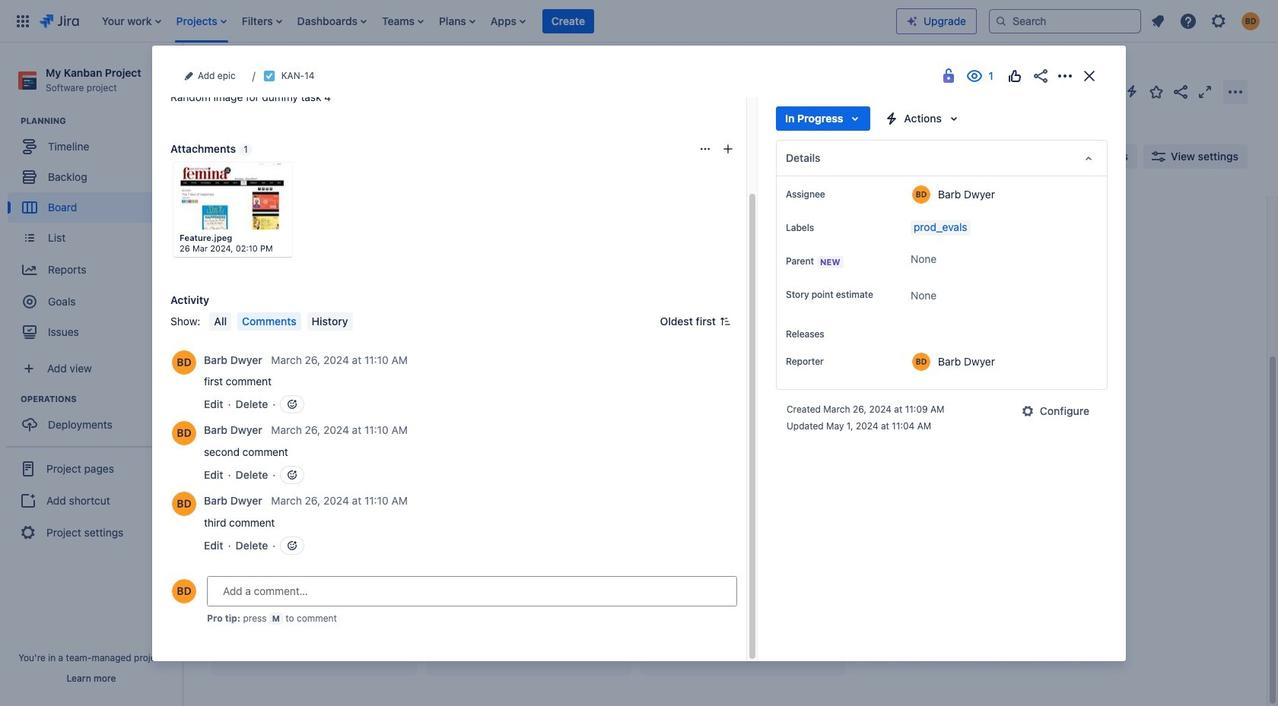 Task type: describe. For each thing, give the bounding box(es) containing it.
task image
[[263, 70, 275, 82]]

1 vertical spatial more information about barb dwyer image
[[172, 492, 196, 517]]

1 more information about barb dwyer image from the top
[[172, 351, 196, 375]]

more image
[[267, 169, 285, 187]]

details element
[[776, 140, 1108, 177]]

to do element
[[223, 209, 264, 220]]

5 list item from the left
[[377, 0, 428, 42]]

sidebar element
[[0, 43, 183, 707]]

Add a comment… field
[[207, 577, 737, 607]]

7 list item from the left
[[486, 0, 530, 42]]

0 vertical spatial group
[[8, 115, 182, 352]]

copy link to comment image for 2nd more information about barb dwyer icon from the bottom of the page
[[411, 354, 423, 366]]

add reaction image
[[286, 540, 299, 552]]

parent pin to top. only you can see pinned fields. image
[[847, 256, 859, 268]]

search image
[[995, 15, 1007, 27]]

1 vertical spatial group
[[8, 394, 182, 445]]

2 heading from the top
[[21, 394, 182, 406]]

add reaction image for 2nd more information about barb dwyer icon from the bottom of the page
[[286, 399, 299, 411]]

enter full screen image
[[1196, 83, 1214, 101]]

download image
[[241, 169, 259, 187]]

add attachment image
[[722, 143, 734, 155]]

goal image
[[23, 295, 37, 309]]

Search field
[[989, 9, 1141, 33]]

0 horizontal spatial list
[[94, 0, 896, 42]]

3 list item from the left
[[237, 0, 287, 42]]

more options for attachments image
[[699, 143, 711, 155]]



Task type: vqa. For each thing, say whether or not it's contained in the screenshot.
heading corresponding to group to the middle
yes



Task type: locate. For each thing, give the bounding box(es) containing it.
story point estimate pin to top. only you can see pinned fields. image
[[789, 301, 801, 313]]

2 vertical spatial copy link to comment image
[[411, 495, 423, 508]]

heading
[[21, 115, 182, 127], [21, 394, 182, 406]]

star kan board image
[[1147, 83, 1166, 101]]

add reaction image for 1st more information about barb dwyer icon from the bottom of the page
[[286, 469, 299, 482]]

banner
[[0, 0, 1278, 43]]

2 add reaction image from the top
[[286, 469, 299, 482]]

0 vertical spatial heading
[[21, 115, 182, 127]]

copy link to comment image for 1st more information about barb dwyer icon from the bottom of the page
[[411, 425, 423, 437]]

0 vertical spatial add reaction image
[[286, 399, 299, 411]]

copy link to issue image
[[312, 69, 324, 81]]

1 vertical spatial more information about barb dwyer image
[[172, 422, 196, 446]]

copy link to comment image
[[411, 354, 423, 366], [411, 425, 423, 437], [411, 495, 423, 508]]

add reaction image
[[286, 399, 299, 411], [286, 469, 299, 482]]

more information about barb dwyer image
[[912, 186, 931, 204], [172, 492, 196, 517]]

1 list item from the left
[[97, 0, 166, 42]]

2 copy link to comment image from the top
[[411, 425, 423, 437]]

None search field
[[989, 9, 1141, 33]]

1 heading from the top
[[21, 115, 182, 127]]

0 horizontal spatial more information about barb dwyer image
[[172, 492, 196, 517]]

group
[[8, 115, 182, 352], [8, 394, 182, 445], [6, 447, 177, 555]]

close image
[[1081, 67, 1099, 85]]

3 copy link to comment image from the top
[[411, 495, 423, 508]]

1 horizontal spatial list
[[1144, 7, 1269, 35]]

list
[[94, 0, 896, 42], [1144, 7, 1269, 35]]

list item
[[97, 0, 166, 42], [172, 0, 231, 42], [237, 0, 287, 42], [293, 0, 371, 42], [377, 0, 428, 42], [434, 0, 480, 42], [486, 0, 530, 42], [542, 0, 594, 42]]

jira image
[[40, 12, 79, 30], [40, 12, 79, 30]]

2 list item from the left
[[172, 0, 231, 42]]

2 more information about barb dwyer image from the top
[[172, 422, 196, 446]]

more information about barb dwyer image
[[172, 351, 196, 375], [172, 422, 196, 446]]

8 list item from the left
[[542, 0, 594, 42]]

copy link to comment image for bottommost more information about barb dwyer image
[[411, 495, 423, 508]]

Search text field
[[232, 145, 346, 169]]

dialog
[[152, 0, 1126, 662]]

1 vertical spatial add reaction image
[[286, 469, 299, 482]]

0 vertical spatial more information about barb dwyer image
[[912, 186, 931, 204]]

1 add reaction image from the top
[[286, 399, 299, 411]]

vote options: no one has voted for this issue yet. image
[[1006, 67, 1024, 85]]

menu bar
[[207, 313, 356, 331]]

1 vertical spatial heading
[[21, 394, 182, 406]]

1 vertical spatial copy link to comment image
[[411, 425, 423, 437]]

1 horizontal spatial more information about barb dwyer image
[[912, 186, 931, 204]]

2 vertical spatial group
[[6, 447, 177, 555]]

4 list item from the left
[[293, 0, 371, 42]]

0 vertical spatial more information about barb dwyer image
[[172, 351, 196, 375]]

actions image
[[1056, 67, 1074, 85]]

primary element
[[9, 0, 896, 42]]

6 list item from the left
[[434, 0, 480, 42]]

reporter pin to top. only you can see pinned fields. image
[[827, 356, 839, 368]]

1 copy link to comment image from the top
[[411, 354, 423, 366]]

0 vertical spatial copy link to comment image
[[411, 354, 423, 366]]



